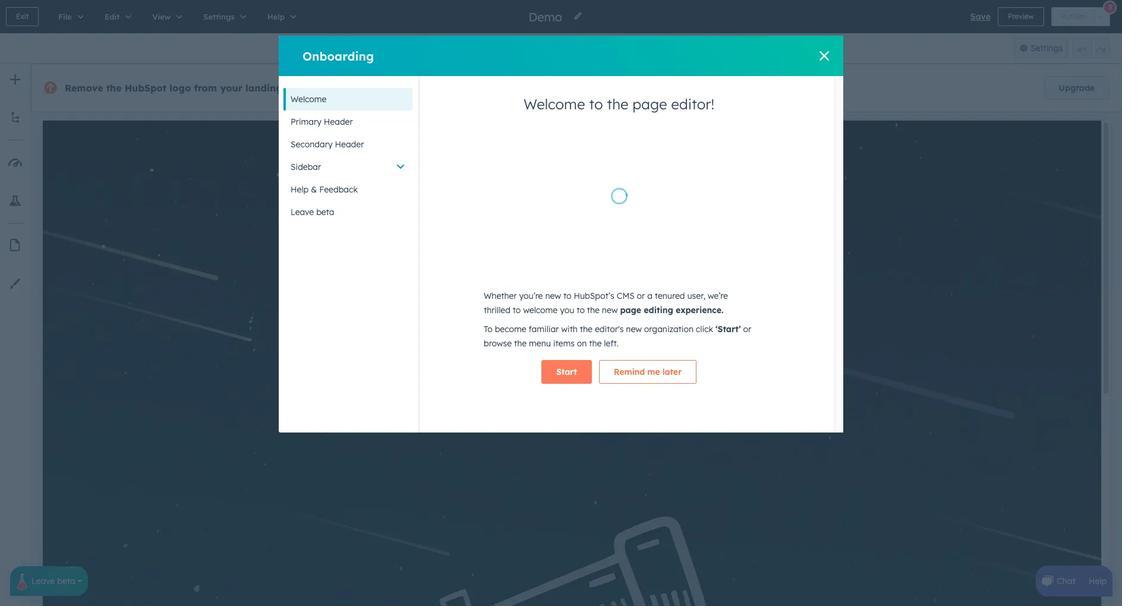 Task type: vqa. For each thing, say whether or not it's contained in the screenshot.
Primary
yes



Task type: describe. For each thing, give the bounding box(es) containing it.
pages.
[[285, 82, 317, 94]]

welcome for welcome
[[291, 94, 327, 105]]

whether you're new to hubspot's cms or a tenured user, we're thrilled to welcome you to the new
[[484, 291, 728, 316]]

remind
[[614, 367, 645, 377]]

header for primary header
[[324, 117, 353, 127]]

editor!
[[671, 95, 715, 113]]

cms
[[617, 291, 635, 301]]

the inside whether you're new to hubspot's cms or a tenured user, we're thrilled to welcome you to the new
[[587, 305, 600, 316]]

tenured
[[655, 291, 685, 301]]

2 group from the left
[[1073, 38, 1110, 58]]

editing
[[644, 305, 673, 316]]

remove the hubspot logo from your landing pages.
[[65, 82, 317, 94]]

primary header button
[[284, 111, 413, 133]]

upgrade
[[1059, 83, 1095, 93]]

leave inside button
[[291, 207, 314, 218]]

to become familiar with the editor's new organization click 'start'
[[484, 324, 741, 335]]

0 vertical spatial page
[[633, 95, 667, 113]]

1 group from the left
[[535, 38, 582, 58]]

logo
[[170, 82, 191, 94]]

unlock
[[326, 82, 353, 93]]

welcome for welcome to the page editor!
[[524, 95, 585, 113]]

hubspot
[[125, 82, 167, 94]]

click
[[696, 324, 713, 335]]

user,
[[687, 291, 705, 301]]

thrilled
[[484, 305, 511, 316]]

primary header
[[291, 117, 353, 127]]

from
[[194, 82, 217, 94]]

whether
[[484, 291, 517, 301]]

&
[[311, 184, 317, 195]]

editor's
[[595, 324, 624, 335]]

beta inside button
[[316, 207, 334, 218]]

welcome
[[523, 305, 558, 316]]

you
[[560, 305, 574, 316]]

on
[[577, 338, 587, 349]]

or inside whether you're new to hubspot's cms or a tenured user, we're thrilled to welcome you to the new
[[637, 291, 645, 301]]

leave inside popup button
[[32, 576, 55, 587]]

leave beta button
[[284, 201, 413, 223]]

secondary header button
[[284, 133, 413, 156]]

leave beta inside popup button
[[32, 576, 75, 587]]

menu
[[529, 338, 551, 349]]

3
[[1108, 3, 1112, 11]]

page editing experience.
[[620, 305, 724, 316]]



Task type: locate. For each thing, give the bounding box(es) containing it.
hubspot's
[[574, 291, 614, 301]]

header
[[324, 117, 353, 127], [335, 139, 364, 150]]

0 horizontal spatial new
[[545, 291, 561, 301]]

1 horizontal spatial beta
[[316, 207, 334, 218]]

you're
[[519, 291, 543, 301]]

1 horizontal spatial leave
[[291, 207, 314, 218]]

exit
[[16, 12, 29, 21]]

new
[[545, 291, 561, 301], [602, 305, 618, 316], [626, 324, 642, 335]]

0 vertical spatial leave beta
[[291, 207, 334, 218]]

0 vertical spatial new
[[545, 291, 561, 301]]

publish group
[[1051, 7, 1110, 26]]

later
[[663, 367, 682, 377]]

1 horizontal spatial leave beta
[[291, 207, 334, 218]]

0 vertical spatial leave
[[291, 207, 314, 218]]

0 vertical spatial with
[[427, 82, 444, 93]]

leave beta inside button
[[291, 207, 334, 218]]

settings
[[1031, 43, 1063, 53]]

feedback
[[319, 184, 358, 195]]

save button
[[971, 10, 991, 24]]

with inside welcome to the page editor! dialog
[[561, 324, 578, 335]]

page
[[633, 95, 667, 113], [620, 305, 641, 316]]

1 horizontal spatial group
[[1073, 38, 1110, 58]]

start button
[[542, 360, 592, 384]]

upgrade link
[[1044, 76, 1110, 100]]

organization
[[644, 324, 694, 335]]

0 horizontal spatial help
[[291, 184, 309, 195]]

features
[[393, 82, 425, 93]]

help & feedback button
[[284, 178, 413, 201]]

1 vertical spatial leave beta
[[32, 576, 75, 587]]

unlock premium features with
[[326, 82, 444, 93]]

to
[[484, 324, 493, 335]]

start
[[556, 367, 577, 377]]

0 horizontal spatial welcome
[[291, 94, 327, 105]]

2 horizontal spatial new
[[626, 324, 642, 335]]

or
[[637, 291, 645, 301], [743, 324, 751, 335]]

1 vertical spatial header
[[335, 139, 364, 150]]

help right chat
[[1089, 576, 1107, 587]]

None field
[[528, 9, 566, 25]]

we're
[[708, 291, 728, 301]]

0 vertical spatial or
[[637, 291, 645, 301]]

primary
[[291, 117, 322, 127]]

welcome to the page editor!
[[524, 95, 715, 113]]

help inside button
[[291, 184, 309, 195]]

page down cms in the right top of the page
[[620, 305, 641, 316]]

0 vertical spatial help
[[291, 184, 309, 195]]

or browse the menu items on the left.
[[484, 324, 751, 349]]

leave
[[291, 207, 314, 218], [32, 576, 55, 587]]

with for familiar
[[561, 324, 578, 335]]

with right features
[[427, 82, 444, 93]]

secondary header
[[291, 139, 364, 150]]

experience.
[[676, 305, 724, 316]]

become
[[495, 324, 526, 335]]

help & feedback
[[291, 184, 358, 195]]

remind me later button
[[599, 360, 697, 384]]

0 horizontal spatial beta
[[57, 576, 75, 587]]

remind me later
[[614, 367, 682, 377]]

1 vertical spatial beta
[[57, 576, 75, 587]]

to
[[589, 95, 603, 113], [563, 291, 572, 301], [513, 305, 521, 316], [577, 305, 585, 316]]

welcome inside "welcome" button
[[291, 94, 327, 105]]

0 horizontal spatial leave beta
[[32, 576, 75, 587]]

items
[[553, 338, 575, 349]]

beta inside popup button
[[57, 576, 75, 587]]

premium
[[356, 82, 390, 93]]

a
[[647, 291, 653, 301]]

header for secondary header
[[335, 139, 364, 150]]

new up editor's
[[602, 305, 618, 316]]

left.
[[604, 338, 619, 349]]

group
[[535, 38, 582, 58], [1073, 38, 1110, 58]]

new right editor's
[[626, 324, 642, 335]]

1 vertical spatial new
[[602, 305, 618, 316]]

1 vertical spatial or
[[743, 324, 751, 335]]

sidebar
[[291, 162, 321, 172]]

1 vertical spatial leave
[[32, 576, 55, 587]]

sidebar button
[[284, 156, 413, 178]]

onboarding
[[303, 48, 374, 63]]

welcome button
[[284, 88, 413, 111]]

publish button
[[1051, 7, 1095, 26]]

'start'
[[716, 324, 741, 335]]

0 horizontal spatial with
[[427, 82, 444, 93]]

close image
[[820, 51, 829, 61]]

page left editor!
[[633, 95, 667, 113]]

with up the items at the bottom of the page
[[561, 324, 578, 335]]

settings button
[[1014, 38, 1068, 58]]

your
[[220, 82, 242, 94]]

exit link
[[6, 7, 39, 26]]

1 vertical spatial page
[[620, 305, 641, 316]]

me
[[648, 367, 660, 377]]

0 vertical spatial beta
[[316, 207, 334, 218]]

leave beta
[[291, 207, 334, 218], [32, 576, 75, 587]]

the
[[106, 82, 122, 94], [607, 95, 629, 113], [587, 305, 600, 316], [580, 324, 593, 335], [514, 338, 527, 349], [589, 338, 602, 349]]

with
[[427, 82, 444, 93], [561, 324, 578, 335]]

help left &
[[291, 184, 309, 195]]

welcome
[[291, 94, 327, 105], [524, 95, 585, 113]]

new up welcome
[[545, 291, 561, 301]]

help for help & feedback
[[291, 184, 309, 195]]

0 horizontal spatial group
[[535, 38, 582, 58]]

beta
[[316, 207, 334, 218], [57, 576, 75, 587]]

0 horizontal spatial leave
[[32, 576, 55, 587]]

browse
[[484, 338, 512, 349]]

remove
[[65, 82, 103, 94]]

help for help
[[1089, 576, 1107, 587]]

leave beta button
[[10, 562, 88, 596]]

1 horizontal spatial or
[[743, 324, 751, 335]]

or right the 'start' at the right
[[743, 324, 751, 335]]

help
[[291, 184, 309, 195], [1089, 576, 1107, 587]]

1 vertical spatial with
[[561, 324, 578, 335]]

0 horizontal spatial or
[[637, 291, 645, 301]]

1 horizontal spatial new
[[602, 305, 618, 316]]

header down primary header button
[[335, 139, 364, 150]]

preview
[[1008, 12, 1034, 21]]

with for features
[[427, 82, 444, 93]]

secondary
[[291, 139, 333, 150]]

1 vertical spatial help
[[1089, 576, 1107, 587]]

save
[[971, 11, 991, 22]]

preview button
[[998, 7, 1044, 26]]

landing
[[246, 82, 282, 94]]

chat
[[1057, 576, 1076, 587]]

1 horizontal spatial help
[[1089, 576, 1107, 587]]

welcome to the page editor! dialog
[[279, 36, 843, 433]]

publish
[[1061, 12, 1085, 21]]

or left a
[[637, 291, 645, 301]]

1 horizontal spatial with
[[561, 324, 578, 335]]

or inside the 'or browse the menu items on the left.'
[[743, 324, 751, 335]]

2 vertical spatial new
[[626, 324, 642, 335]]

familiar
[[529, 324, 559, 335]]

0 vertical spatial header
[[324, 117, 353, 127]]

1 horizontal spatial welcome
[[524, 95, 585, 113]]

header up the secondary header button
[[324, 117, 353, 127]]



